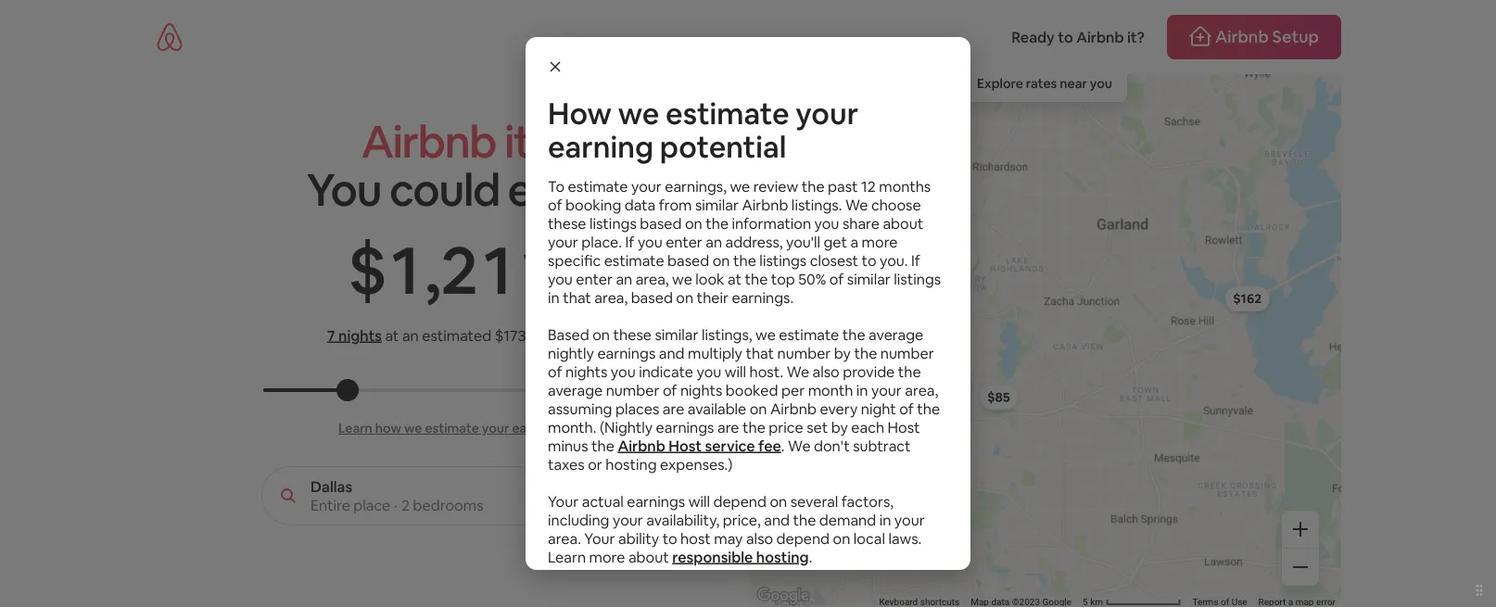 Task type: vqa. For each thing, say whether or not it's contained in the screenshot.
the leftmost Show
no



Task type: locate. For each thing, give the bounding box(es) containing it.
you up available on the bottom left of page
[[697, 362, 721, 381]]

depend up may
[[713, 492, 767, 511]]

0 horizontal spatial about
[[628, 547, 669, 566]]

2 right "·"
[[401, 496, 410, 515]]

more down choose
[[862, 232, 898, 251]]

$175 up the $168
[[936, 382, 964, 398]]

0 horizontal spatial also
[[746, 529, 773, 548]]

these inside the 'to estimate your earnings, we review the past 12 months of booking data from similar airbnb listings. we choose these listings based on the information you share about your place. if you enter an address, you'll get a more specific estimate based on the listings closest to you. if you enter an area, we look at the top 50% of similar listings in that area, based on their earnings.'
[[548, 214, 586, 233]]

you left the share at top right
[[814, 214, 839, 233]]

host inside based on these similar listings, we estimate the average nightly earnings and multiply that number by the number of nights you indicate you will host. we also provide the average number of nights booked per month in your area, assuming places are available on airbnb every night of the month. (nightly earnings are the price set by each host minus the
[[888, 418, 920, 437]]

1 horizontal spatial at
[[728, 269, 742, 288]]

at right 7 nights button in the left bottom of the page
[[385, 326, 399, 345]]

an inside these earning estimates are not an appraisal or estimate of property value.
[[769, 585, 786, 604]]

0 horizontal spatial these
[[548, 214, 586, 233]]

earning right these
[[593, 585, 644, 604]]

0 vertical spatial average
[[869, 325, 924, 344]]

1 vertical spatial these
[[613, 325, 652, 344]]

that down specific
[[563, 288, 591, 307]]

your left "place."
[[548, 232, 578, 251]]

learn
[[338, 420, 373, 437], [548, 547, 586, 566]]

in inside based on these similar listings, we estimate the average nightly earnings and multiply that number by the number of nights you indicate you will host. we also provide the average number of nights booked per month in your area, assuming places are available on airbnb every night of the month. (nightly earnings are the price set by each host minus the
[[856, 381, 868, 400]]

or inside these earning estimates are not an appraisal or estimate of property value.
[[853, 585, 868, 604]]

we right fee
[[788, 436, 811, 455]]

an right not
[[769, 585, 786, 604]]

1 vertical spatial at
[[385, 326, 399, 345]]

listings up specific
[[590, 214, 637, 233]]

$285 button
[[895, 439, 942, 465]]

your left earnings,
[[631, 177, 662, 196]]

area, left look
[[636, 269, 669, 288]]

estimate down 50%
[[779, 325, 839, 344]]

based on these similar listings, we estimate the average nightly earnings and multiply that number by the number of nights you indicate you will host. we also provide the average number of nights booked per month in your area, assuming places are available on airbnb every night of the month. (nightly earnings are the price set by each host minus the
[[548, 325, 940, 455]]

to
[[548, 177, 565, 196]]

earning
[[548, 127, 654, 166], [593, 585, 644, 604]]

1 vertical spatial about
[[628, 547, 669, 566]]

0 vertical spatial or
[[588, 455, 602, 474]]

your up past at the right top of the page
[[796, 94, 859, 133]]

2 horizontal spatial listings
[[894, 269, 941, 288]]

similar right the from
[[695, 195, 739, 214]]

assuming
[[548, 399, 612, 418]]

1
[[391, 226, 418, 313], [484, 226, 511, 313], [522, 226, 549, 313]]

1 up the $173
[[522, 226, 549, 313]]

area, down specific
[[595, 288, 628, 307]]

0 vertical spatial and
[[659, 343, 685, 362]]

$85 button
[[979, 384, 1019, 410]]

3 1 from the left
[[522, 226, 549, 313]]

1 horizontal spatial $93
[[898, 434, 921, 451]]

you inside button
[[1090, 75, 1112, 92]]

1 left ,
[[391, 226, 418, 313]]

airbnb setup
[[1215, 26, 1319, 48]]

learn inside your actual earnings will depend on several factors, including your availability, price, and the demand in your area. your ability to host may also depend on local laws. learn more about
[[548, 547, 586, 566]]

listings.
[[792, 195, 842, 214]]

1 for 1
[[522, 226, 549, 313]]

listings down information
[[760, 251, 807, 270]]

your right including
[[613, 510, 643, 529]]

$163
[[911, 403, 939, 420], [897, 431, 925, 448]]

1 vertical spatial and
[[764, 510, 790, 529]]

of right 50%
[[830, 269, 844, 288]]

0 vertical spatial night
[[541, 326, 576, 345]]

will left host.
[[725, 362, 746, 381]]

2 vertical spatial in
[[879, 510, 891, 529]]

and inside based on these similar listings, we estimate the average nightly earnings and multiply that number by the number of nights you indicate you will host. we also provide the average number of nights booked per month in your area, assuming places are available on airbnb every night of the month. (nightly earnings are the price set by each host minus the
[[659, 343, 685, 362]]

are inside these earning estimates are not an appraisal or estimate of property value.
[[718, 585, 739, 604]]

hosting
[[606, 455, 657, 474], [756, 547, 809, 566]]

0 vertical spatial $93 button
[[832, 178, 872, 204]]

0 vertical spatial in
[[548, 288, 560, 307]]

None range field
[[263, 388, 640, 392]]

these
[[548, 214, 586, 233], [613, 325, 652, 344]]

. left set
[[781, 436, 785, 455]]

1 vertical spatial $163
[[897, 431, 925, 448]]

about up value.
[[628, 547, 669, 566]]

0 vertical spatial similar
[[695, 195, 739, 214]]

night inside based on these similar listings, we estimate the average nightly earnings and multiply that number by the number of nights you indicate you will host. we also provide the average number of nights booked per month in your area, assuming places are available on airbnb every night of the month. (nightly earnings are the price set by each host minus the
[[861, 399, 896, 418]]

earning inside how we estimate your earning potential
[[548, 127, 654, 166]]

learn up these
[[548, 547, 586, 566]]

learn left how
[[338, 420, 373, 437]]

$175 right you.
[[942, 250, 970, 267]]

estimate inside these earning estimates are not an appraisal or estimate of property value.
[[871, 585, 931, 604]]

1 vertical spatial that
[[746, 343, 774, 362]]

of left property
[[548, 603, 562, 607]]

laws.
[[888, 529, 922, 548]]

0 horizontal spatial in
[[548, 288, 560, 307]]

$192 button
[[925, 401, 970, 427]]

also right the per
[[813, 362, 840, 381]]

and left "multiply"
[[659, 343, 685, 362]]

1 horizontal spatial these
[[613, 325, 652, 344]]

0 vertical spatial your
[[548, 492, 579, 511]]

property
[[565, 603, 626, 607]]

1 vertical spatial $93 button
[[890, 430, 929, 456]]

airbnb host service fee link
[[618, 436, 781, 455]]

0 vertical spatial a
[[851, 232, 859, 251]]

at right look
[[728, 269, 742, 288]]

your
[[548, 492, 579, 511], [584, 529, 615, 548]]

your right local
[[894, 510, 925, 529]]

0 vertical spatial at
[[728, 269, 742, 288]]

1 horizontal spatial hosting
[[756, 547, 809, 566]]

0 vertical spatial depend
[[713, 492, 767, 511]]

$163 inside $163 $175
[[911, 403, 939, 420]]

similar
[[695, 195, 739, 214], [847, 269, 891, 288], [655, 325, 699, 344]]

0 vertical spatial $175
[[942, 250, 970, 267]]

earnings up ability at the left bottom of the page
[[627, 492, 685, 511]]

similar down get
[[847, 269, 891, 288]]

these up specific
[[548, 214, 586, 233]]

2 horizontal spatial 1
[[522, 226, 549, 313]]

zoom in image
[[1293, 522, 1308, 537]]

night right the $173
[[541, 326, 576, 345]]

dallas
[[311, 477, 352, 496]]

1 vertical spatial or
[[853, 585, 868, 604]]

these up indicate
[[613, 325, 652, 344]]

on left local
[[833, 529, 850, 548]]

0 vertical spatial will
[[725, 362, 746, 381]]

similar up indicate
[[655, 325, 699, 344]]

area, inside based on these similar listings, we estimate the average nightly earnings and multiply that number by the number of nights you indicate you will host. we also provide the average number of nights booked per month in your area, assuming places are available on airbnb every night of the month. (nightly earnings are the price set by each host minus the
[[905, 381, 938, 400]]

1 horizontal spatial 2
[[440, 226, 476, 313]]

1 horizontal spatial a
[[851, 232, 859, 251]]

not
[[743, 585, 766, 604]]

on
[[685, 214, 702, 233], [713, 251, 730, 270], [676, 288, 694, 307], [593, 325, 610, 344], [750, 399, 767, 418], [770, 492, 787, 511], [833, 529, 850, 548]]

google image
[[753, 584, 814, 607]]

setup
[[1272, 26, 1319, 48]]

1 1 from the left
[[391, 226, 418, 313]]

area, up $168 button
[[905, 381, 938, 400]]

a inside the 'to estimate your earnings, we review the past 12 months of booking data from similar airbnb listings. we choose these listings based on the information you share about your place. if you enter an address, you'll get a more specific estimate based on the listings closest to you. if you enter an area, we look at the top 50% of similar listings in that area, based on their earnings.'
[[851, 232, 859, 251]]

month
[[808, 381, 853, 400]]

0 vertical spatial to
[[1058, 27, 1073, 46]]

0 vertical spatial these
[[548, 214, 586, 233]]

to
[[1058, 27, 1073, 46], [862, 251, 877, 270], [663, 529, 677, 548]]

estimate down laws.
[[871, 585, 931, 604]]

$175 button up the $168
[[928, 377, 973, 403]]

1 horizontal spatial about
[[883, 214, 924, 233]]

don't
[[814, 436, 850, 455]]

0 horizontal spatial more
[[589, 547, 625, 566]]

$175 inside $163 $175
[[942, 250, 970, 267]]

based left their
[[631, 288, 673, 307]]

1 horizontal spatial will
[[725, 362, 746, 381]]

and
[[659, 343, 685, 362], [764, 510, 790, 529]]

a right get
[[851, 232, 859, 251]]

your inside how we estimate your earning potential
[[796, 94, 859, 133]]

to inside your actual earnings will depend on several factors, including your availability, price, and the demand in your area. your ability to host may also depend on local laws. learn more about
[[663, 529, 677, 548]]

0 horizontal spatial hosting
[[606, 455, 657, 474]]

0 vertical spatial $93
[[840, 183, 863, 200]]

0 horizontal spatial $93 button
[[832, 178, 872, 204]]

review
[[753, 177, 798, 196]]

responsible hosting link
[[672, 547, 809, 566]]

2
[[440, 226, 476, 313], [401, 496, 410, 515]]

booked
[[726, 381, 778, 400]]

.
[[781, 436, 785, 455], [809, 547, 812, 566]]

0 horizontal spatial your
[[548, 492, 579, 511]]

1 vertical spatial night
[[861, 399, 896, 418]]

places
[[615, 399, 659, 418]]

or right 'taxes'
[[588, 455, 602, 474]]

at inside the 'to estimate your earnings, we review the past 12 months of booking data from similar airbnb listings. we choose these listings based on the information you share about your place. if you enter an address, you'll get a more specific estimate based on the listings closest to you. if you enter an area, we look at the top 50% of similar listings in that area, based on their earnings.'
[[728, 269, 742, 288]]

available
[[688, 399, 747, 418]]

an up look
[[706, 232, 722, 251]]

estimated
[[422, 326, 491, 345]]

1 vertical spatial 2
[[401, 496, 410, 515]]

airbnb setup link
[[1167, 15, 1341, 59]]

price,
[[723, 510, 761, 529]]

responsible
[[672, 547, 753, 566]]

will
[[725, 362, 746, 381], [689, 492, 710, 511]]

also right may
[[746, 529, 773, 548]]

earning up booking on the left top of page
[[548, 127, 654, 166]]

. inside . we don't subtract taxes or hosting expenses.)
[[781, 436, 785, 455]]

(nightly
[[600, 418, 653, 437]]

$152
[[851, 483, 879, 500]]

0 horizontal spatial that
[[563, 288, 591, 307]]

0 vertical spatial hosting
[[606, 455, 657, 474]]

0 horizontal spatial listings
[[590, 214, 637, 233]]

$163 for $163
[[897, 431, 925, 448]]

more inside the 'to estimate your earnings, we review the past 12 months of booking data from similar airbnb listings. we choose these listings based on the information you share about your place. if you enter an address, you'll get a more specific estimate based on the listings closest to you. if you enter an area, we look at the top 50% of similar listings in that area, based on their earnings.'
[[862, 232, 898, 251]]

0 horizontal spatial to
[[663, 529, 677, 548]]

earn
[[508, 161, 596, 219]]

number up $257 button
[[881, 343, 934, 362]]

0 horizontal spatial host
[[669, 436, 702, 455]]

or right "appraisal"
[[853, 585, 868, 604]]

of
[[548, 195, 562, 214], [830, 269, 844, 288], [548, 362, 562, 381], [663, 381, 677, 400], [900, 399, 914, 418], [548, 603, 562, 607]]

if
[[625, 232, 634, 251], [911, 251, 920, 270]]

earnings
[[597, 343, 656, 362], [656, 418, 714, 437], [512, 420, 565, 437], [627, 492, 685, 511]]

1 vertical spatial average
[[548, 381, 603, 400]]

1 horizontal spatial 1
[[484, 226, 511, 313]]

1 horizontal spatial host
[[888, 418, 920, 437]]

earning inside these earning estimates are not an appraisal or estimate of property value.
[[593, 585, 644, 604]]

0 horizontal spatial learn
[[338, 420, 373, 437]]

you'll
[[786, 232, 820, 251]]

your up the area.
[[548, 492, 579, 511]]

more
[[862, 232, 898, 251], [589, 547, 625, 566]]

earnings,
[[665, 177, 727, 196]]

1 horizontal spatial $93 button
[[890, 430, 929, 456]]

0 vertical spatial we
[[845, 195, 868, 214]]

0 horizontal spatial $93
[[840, 183, 863, 200]]

every
[[820, 399, 858, 418]]

hosting down '(nightly'
[[606, 455, 657, 474]]

that inside the 'to estimate your earnings, we review the past 12 months of booking data from similar airbnb listings. we choose these listings based on the information you share about your place. if you enter an address, you'll get a more specific estimate based on the listings closest to you. if you enter an area, we look at the top 50% of similar listings in that area, based on their earnings.'
[[563, 288, 591, 307]]

availability,
[[646, 510, 720, 529]]

you down data
[[638, 232, 663, 251]]

enter down "place."
[[576, 269, 613, 288]]

$247 button
[[882, 421, 928, 447]]

0 vertical spatial also
[[813, 362, 840, 381]]

earnings inside your actual earnings will depend on several factors, including your availability, price, and the demand in your area. your ability to host may also depend on local laws. learn more about
[[627, 492, 685, 511]]

listings down choose
[[894, 269, 941, 288]]

based down earnings,
[[640, 214, 682, 233]]

explore rates near you
[[977, 75, 1112, 92]]

learn how we estimate your earnings
[[338, 420, 565, 437]]

depend down several
[[777, 529, 830, 548]]

1 horizontal spatial to
[[862, 251, 877, 270]]

1 horizontal spatial and
[[764, 510, 790, 529]]

1 vertical spatial earning
[[593, 585, 644, 604]]

your up each
[[871, 381, 902, 400]]

1 vertical spatial depend
[[777, 529, 830, 548]]

host
[[681, 529, 711, 548]]

your left minus
[[482, 420, 509, 437]]

a right the $173
[[529, 326, 537, 345]]

1 vertical spatial hosting
[[756, 547, 809, 566]]

of inside these earning estimates are not an appraisal or estimate of property value.
[[548, 603, 562, 607]]

average up provide
[[869, 325, 924, 344]]

to left the host
[[663, 529, 677, 548]]

how
[[548, 94, 612, 133]]

$175
[[942, 250, 970, 267], [936, 382, 964, 398]]

to left you.
[[862, 251, 877, 270]]

estimate inside based on these similar listings, we estimate the average nightly earnings and multiply that number by the number of nights you indicate you will host. we also provide the average number of nights booked per month in your area, assuming places are available on airbnb every night of the month. (nightly earnings are the price set by each host minus the
[[779, 325, 839, 344]]

you up places
[[611, 362, 636, 381]]

on up their
[[713, 251, 730, 270]]

1 horizontal spatial depend
[[777, 529, 830, 548]]

1 vertical spatial to
[[862, 251, 877, 270]]

1 vertical spatial $93
[[898, 434, 921, 451]]

you right near
[[1090, 75, 1112, 92]]

airbnb homepage image
[[155, 22, 184, 52]]

about
[[883, 214, 924, 233], [628, 547, 669, 566]]

and right price,
[[764, 510, 790, 529]]

by right set
[[831, 418, 848, 437]]

7 nights at an estimated $173 a night
[[327, 326, 576, 345]]

$93 for the right the $93 button
[[898, 434, 921, 451]]

0 horizontal spatial if
[[625, 232, 634, 251]]

in right month
[[856, 381, 868, 400]]

·
[[394, 496, 398, 515]]

to right ready
[[1058, 27, 1073, 46]]

based
[[640, 214, 682, 233], [668, 251, 709, 270], [631, 288, 673, 307]]

hosting up "google" image
[[756, 547, 809, 566]]

1 vertical spatial similar
[[847, 269, 891, 288]]

0 vertical spatial $163
[[911, 403, 939, 420]]

in down $152 button
[[879, 510, 891, 529]]

enter down the from
[[666, 232, 703, 251]]

ready to airbnb it?
[[1012, 27, 1145, 46]]

1 horizontal spatial enter
[[666, 232, 703, 251]]

on right based at the left of page
[[593, 325, 610, 344]]

0 vertical spatial by
[[834, 343, 851, 362]]

0 horizontal spatial night
[[541, 326, 576, 345]]

learn how we estimate your earnings button
[[338, 420, 565, 437]]

1 horizontal spatial more
[[862, 232, 898, 251]]

1 horizontal spatial or
[[853, 585, 868, 604]]

estimate up earnings,
[[666, 94, 789, 133]]

airbnb inside based on these similar listings, we estimate the average nightly earnings and multiply that number by the number of nights you indicate you will host. we also provide the average number of nights booked per month in your area, assuming places are available on airbnb every night of the month. (nightly earnings are the price set by each host minus the
[[770, 399, 817, 418]]

will inside your actual earnings will depend on several factors, including your availability, price, and the demand in your area. your ability to host may also depend on local laws. learn more about
[[689, 492, 710, 511]]

$175 button right you.
[[933, 246, 978, 272]]

entire
[[311, 496, 350, 515]]

1 horizontal spatial that
[[746, 343, 774, 362]]

night up $247
[[861, 399, 896, 418]]

including
[[548, 510, 610, 529]]

2 vertical spatial we
[[788, 436, 811, 455]]

1 horizontal spatial listings
[[760, 251, 807, 270]]

we inside the 'to estimate your earnings, we review the past 12 months of booking data from similar airbnb listings. we choose these listings based on the information you share about your place. if you enter an address, you'll get a more specific estimate based on the listings closest to you. if you enter an area, we look at the top 50% of similar listings in that area, based on their earnings.'
[[845, 195, 868, 214]]

will down expenses.)
[[689, 492, 710, 511]]

average up month.
[[548, 381, 603, 400]]

demand
[[819, 510, 876, 529]]

1 vertical spatial will
[[689, 492, 710, 511]]

0 horizontal spatial depend
[[713, 492, 767, 511]]

. up "appraisal"
[[809, 547, 812, 566]]

may
[[714, 529, 743, 548]]

number up the per
[[777, 343, 831, 362]]

1 horizontal spatial number
[[777, 343, 831, 362]]

fee
[[758, 436, 781, 455]]

that
[[563, 288, 591, 307], [746, 343, 774, 362]]

1 horizontal spatial night
[[861, 399, 896, 418]]

average
[[869, 325, 924, 344], [548, 381, 603, 400]]

more right the area.
[[589, 547, 625, 566]]

2 vertical spatial to
[[663, 529, 677, 548]]

estimate
[[666, 94, 789, 133], [568, 177, 628, 196], [604, 251, 664, 270], [779, 325, 839, 344], [425, 420, 479, 437], [871, 585, 931, 604]]

will inside based on these similar listings, we estimate the average nightly earnings and multiply that number by the number of nights you indicate you will host. we also provide the average number of nights booked per month in your area, assuming places are available on airbnb every night of the month. (nightly earnings are the price set by each host minus the
[[725, 362, 746, 381]]

price
[[769, 418, 803, 437]]

if right you.
[[911, 251, 920, 270]]

0 horizontal spatial 2
[[401, 496, 410, 515]]

we right host.
[[787, 362, 809, 381]]

information
[[732, 214, 811, 233]]

estimate right to
[[568, 177, 628, 196]]

1 vertical spatial .
[[809, 547, 812, 566]]

0 horizontal spatial a
[[529, 326, 537, 345]]

by up month
[[834, 343, 851, 362]]

we
[[618, 94, 659, 133], [730, 177, 750, 196], [672, 269, 692, 288], [756, 325, 776, 344], [404, 420, 422, 437]]

0 horizontal spatial will
[[689, 492, 710, 511]]

$175 button
[[933, 246, 978, 272], [928, 377, 973, 403]]

map region
[[593, 0, 1496, 607]]

1 vertical spatial learn
[[548, 547, 586, 566]]

0 horizontal spatial and
[[659, 343, 685, 362]]

$93 button
[[832, 178, 872, 204], [890, 430, 929, 456]]

to estimate your earnings, we review the past 12 months of booking data from similar airbnb listings. we choose these listings based on the information you share about your place. if you enter an address, you'll get a more specific estimate based on the listings closest to you. if you enter an area, we look at the top 50% of similar listings in that area, based on their earnings.
[[548, 177, 941, 307]]

0 vertical spatial that
[[563, 288, 591, 307]]

airbnb inside the 'to estimate your earnings, we review the past 12 months of booking data from similar airbnb listings. we choose these listings based on the information you share about your place. if you enter an address, you'll get a more specific estimate based on the listings closest to you. if you enter an area, we look at the top 50% of similar listings in that area, based on their earnings.'
[[742, 195, 788, 214]]

0 vertical spatial learn
[[338, 420, 373, 437]]



Task type: describe. For each thing, give the bounding box(es) containing it.
1 horizontal spatial nights
[[565, 362, 608, 381]]

past
[[828, 177, 858, 196]]

1 vertical spatial by
[[831, 418, 848, 437]]

expenses.)
[[660, 455, 733, 474]]

0 vertical spatial based
[[640, 214, 682, 233]]

listings,
[[702, 325, 752, 344]]

on left their
[[676, 288, 694, 307]]

how
[[375, 420, 401, 437]]

you up based at the left of page
[[548, 269, 573, 288]]

several
[[790, 492, 838, 511]]

rates
[[1026, 75, 1057, 92]]

it.
[[504, 113, 542, 171]]

on left several
[[770, 492, 787, 511]]

0 vertical spatial 2
[[440, 226, 476, 313]]

minus
[[548, 436, 588, 455]]

2 inside dallas entire place · 2 bedrooms
[[401, 496, 410, 515]]

2 horizontal spatial to
[[1058, 27, 1073, 46]]

appraisal
[[789, 585, 850, 604]]

0 horizontal spatial at
[[385, 326, 399, 345]]

you
[[307, 161, 381, 219]]

hosting inside . we don't subtract taxes or hosting expenses.)
[[606, 455, 657, 474]]

each
[[851, 418, 884, 437]]

near
[[1060, 75, 1087, 92]]

the inside your actual earnings will depend on several factors, including your availability, price, and the demand in your area. your ability to host may also depend on local laws. learn more about
[[793, 510, 816, 529]]

$93 for the left the $93 button
[[840, 183, 863, 200]]

0 vertical spatial enter
[[666, 232, 703, 251]]

airbnb host service fee
[[618, 436, 781, 455]]

$162
[[1233, 290, 1262, 307]]

estimates
[[647, 585, 714, 604]]

place.
[[582, 232, 622, 251]]

service
[[705, 436, 755, 455]]

about inside the 'to estimate your earnings, we review the past 12 months of booking data from similar airbnb listings. we choose these listings based on the information you share about your place. if you enter an address, you'll get a more specific estimate based on the listings closest to you. if you enter an area, we look at the top 50% of similar listings in that area, based on their earnings.'
[[883, 214, 924, 233]]

$285
[[904, 443, 934, 460]]

share
[[843, 214, 880, 233]]

it?
[[1127, 27, 1145, 46]]

address,
[[726, 232, 783, 251]]

$63 button
[[890, 429, 930, 455]]

these inside based on these similar listings, we estimate the average nightly earnings and multiply that number by the number of nights you indicate you will host. we also provide the average number of nights booked per month in your area, assuming places are available on airbnb every night of the month. (nightly earnings are the price set by each host minus the
[[613, 325, 652, 344]]

also inside your actual earnings will depend on several factors, including your availability, price, and the demand in your area. your ability to host may also depend on local laws. learn more about
[[746, 529, 773, 548]]

of right places
[[663, 381, 677, 400]]

$163 $175
[[911, 250, 970, 420]]

set
[[807, 418, 828, 437]]

1 vertical spatial $175
[[936, 382, 964, 398]]

of left $257
[[900, 399, 914, 418]]

. we don't subtract taxes or hosting expenses.)
[[548, 436, 911, 474]]

to inside the 'to estimate your earnings, we review the past 12 months of booking data from similar airbnb listings. we choose these listings based on the information you share about your place. if you enter an address, you'll get a more specific estimate based on the listings closest to you. if you enter an area, we look at the top 50% of similar listings in that area, based on their earnings.'
[[862, 251, 877, 270]]

$257
[[914, 398, 944, 414]]

from
[[659, 195, 692, 214]]

1 vertical spatial $175 button
[[928, 377, 973, 403]]

0 vertical spatial $175 button
[[933, 246, 978, 272]]

$117 button
[[891, 428, 934, 453]]

$
[[348, 226, 385, 313]]

potential
[[660, 127, 786, 166]]

,
[[424, 226, 439, 313]]

we inside how we estimate your earning potential
[[618, 94, 659, 133]]

earnings right nightly
[[597, 343, 656, 362]]

airbnb it.
[[361, 113, 542, 171]]

$63
[[899, 434, 921, 451]]

closest
[[810, 251, 859, 270]]

of down based at the left of page
[[548, 362, 562, 381]]

estimate down data
[[604, 251, 664, 270]]

0 horizontal spatial number
[[606, 381, 660, 400]]

more inside your actual earnings will depend on several factors, including your availability, price, and the demand in your area. your ability to host may also depend on local laws. learn more about
[[589, 547, 625, 566]]

$168
[[933, 406, 962, 423]]

earnings up expenses.)
[[656, 418, 714, 437]]

host.
[[750, 362, 783, 381]]

and inside your actual earnings will depend on several factors, including your availability, price, and the demand in your area. your ability to host may also depend on local laws. learn more about
[[764, 510, 790, 529]]

in inside your actual earnings will depend on several factors, including your availability, price, and the demand in your area. your ability to host may also depend on local laws. learn more about
[[879, 510, 891, 529]]

similar inside based on these similar listings, we estimate the average nightly earnings and multiply that number by the number of nights you indicate you will host. we also provide the average number of nights booked per month in your area, assuming places are available on airbnb every night of the month. (nightly earnings are the price set by each host minus the
[[655, 325, 699, 344]]

or inside . we don't subtract taxes or hosting expenses.)
[[588, 455, 602, 474]]

1 for 1 , 2 1
[[391, 226, 418, 313]]

place
[[353, 496, 391, 515]]

estimate right how
[[425, 420, 479, 437]]

an left estimated
[[402, 326, 419, 345]]

$152 button
[[843, 478, 888, 504]]

your inside based on these similar listings, we estimate the average nightly earnings and multiply that number by the number of nights you indicate you will host. we also provide the average number of nights booked per month in your area, assuming places are available on airbnb every night of the month. (nightly earnings are the price set by each host minus the
[[871, 381, 902, 400]]

0 horizontal spatial nights
[[338, 326, 382, 345]]

that inside based on these similar listings, we estimate the average nightly earnings and multiply that number by the number of nights you indicate you will host. we also provide the average number of nights booked per month in your area, assuming places are available on airbnb every night of the month. (nightly earnings are the price set by each host minus the
[[746, 343, 774, 362]]

$173
[[495, 326, 526, 345]]

top
[[771, 269, 795, 288]]

how we estimate your earning potential
[[548, 94, 859, 166]]

of left booking on the left top of page
[[548, 195, 562, 214]]

months
[[879, 177, 931, 196]]

per
[[781, 381, 805, 400]]

based
[[548, 325, 589, 344]]

2 1 from the left
[[484, 226, 511, 313]]

$247
[[890, 426, 920, 443]]

actual
[[582, 492, 624, 511]]

ability
[[618, 529, 659, 548]]

$162 button
[[1225, 286, 1270, 312]]

in inside the 'to estimate your earnings, we review the past 12 months of booking data from similar airbnb listings. we choose these listings based on the information you share about your place. if you enter an address, you'll get a more specific estimate based on the listings closest to you. if you enter an area, we look at the top 50% of similar listings in that area, based on their earnings.'
[[548, 288, 560, 307]]

2 horizontal spatial number
[[881, 343, 934, 362]]

12
[[861, 177, 876, 196]]

bedrooms
[[413, 496, 483, 515]]

responsible hosting .
[[672, 547, 812, 566]]

on down earnings,
[[685, 214, 702, 233]]

multiply
[[688, 343, 742, 362]]

50%
[[798, 269, 826, 288]]

booking
[[565, 195, 621, 214]]

provide
[[843, 362, 895, 381]]

$163 for $163 $175
[[911, 403, 939, 420]]

$117
[[899, 432, 926, 449]]

1 vertical spatial $163 button
[[888, 427, 934, 453]]

1 horizontal spatial area,
[[636, 269, 669, 288]]

1 vertical spatial based
[[668, 251, 709, 270]]

an down "place."
[[616, 269, 632, 288]]

subtract
[[853, 436, 911, 455]]

$192
[[933, 406, 962, 423]]

dallas entire place · 2 bedrooms
[[311, 477, 483, 515]]

estimate inside how we estimate your earning potential
[[666, 94, 789, 133]]

1 horizontal spatial your
[[584, 529, 615, 548]]

local
[[854, 529, 885, 548]]

2 vertical spatial based
[[631, 288, 673, 307]]

on left the price
[[750, 399, 767, 418]]

earnings up 'taxes'
[[512, 420, 565, 437]]

could
[[389, 161, 500, 219]]

data
[[625, 195, 656, 214]]

we inside based on these similar listings, we estimate the average nightly earnings and multiply that number by the number of nights you indicate you will host. we also provide the average number of nights booked per month in your area, assuming places are available on airbnb every night of the month. (nightly earnings are the price set by each host minus the
[[756, 325, 776, 344]]

1 horizontal spatial if
[[911, 251, 920, 270]]

month.
[[548, 418, 596, 437]]

get
[[824, 232, 847, 251]]

look
[[696, 269, 725, 288]]

1 , 2 1
[[391, 226, 511, 313]]

ready
[[1012, 27, 1055, 46]]

1 horizontal spatial .
[[809, 547, 812, 566]]

0 horizontal spatial enter
[[576, 269, 613, 288]]

0 vertical spatial $163 button
[[902, 399, 948, 425]]

these earning estimates are not an appraisal or estimate of property value.
[[548, 585, 931, 607]]

0 horizontal spatial area,
[[595, 288, 628, 307]]

$85
[[987, 389, 1010, 406]]

2 horizontal spatial nights
[[680, 381, 722, 400]]

these
[[548, 585, 589, 604]]

your actual earnings will depend on several factors, including your availability, price, and the demand in your area. your ability to host may also depend on local laws. learn more about
[[548, 492, 925, 566]]

we inside . we don't subtract taxes or hosting expenses.)
[[788, 436, 811, 455]]

zoom out image
[[1293, 560, 1308, 575]]

explore
[[977, 75, 1023, 92]]

about inside your actual earnings will depend on several factors, including your availability, price, and the demand in your area. your ability to host may also depend on local laws. learn more about
[[628, 547, 669, 566]]

how we estimate your earning potential dialog
[[526, 37, 971, 607]]

indicate
[[639, 362, 693, 381]]

$257 button
[[906, 393, 952, 419]]

also inside based on these similar listings, we estimate the average nightly earnings and multiply that number by the number of nights you indicate you will host. we also provide the average number of nights booked per month in your area, assuming places are available on airbnb every night of the month. (nightly earnings are the price set by each host minus the
[[813, 362, 840, 381]]

we inside based on these similar listings, we estimate the average nightly earnings and multiply that number by the number of nights you indicate you will host. we also provide the average number of nights booked per month in your area, assuming places are available on airbnb every night of the month. (nightly earnings are the price set by each host minus the
[[787, 362, 809, 381]]



